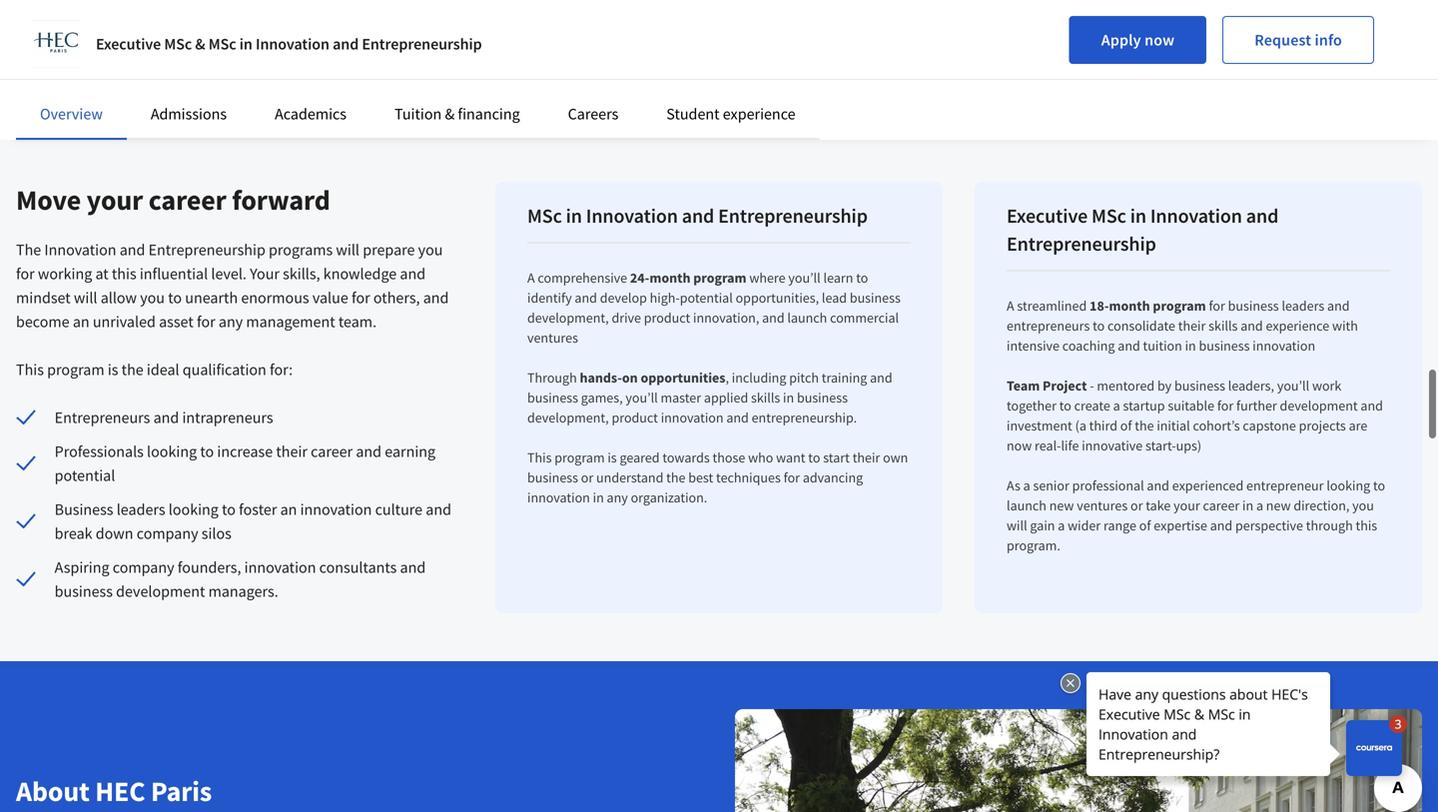 Task type: locate. For each thing, give the bounding box(es) containing it.
you up through
[[1353, 497, 1375, 515]]

leaders inside "for business leaders and entrepreneurs to consolidate their skills and experience with intensive coaching and tuition in business innovation"
[[1283, 297, 1325, 315]]

looking up silos
[[169, 500, 219, 520]]

1 horizontal spatial or
[[1131, 497, 1144, 515]]

a up perspective
[[1257, 497, 1264, 515]]

slides element
[[264, 73, 1175, 94]]

to inside "the innovation and entrepreneurship programs will prepare you for working at this influential level. your skills, knowledge and mindset will allow you to unearth enormous value for others, and become an unrivaled asset for any management team."
[[168, 288, 182, 308]]

senior
[[1034, 477, 1070, 495]]

0 horizontal spatial is
[[108, 360, 118, 380]]

skills,
[[283, 264, 320, 284]]

the up organization.
[[667, 469, 686, 487]]

0 vertical spatial you
[[418, 240, 443, 260]]

to down influential at the top left of page
[[168, 288, 182, 308]]

the inside this program is geared towards those who want to start their own business or understand the best techniques for advancing innovation in any organization.
[[667, 469, 686, 487]]

leaders up down
[[117, 500, 165, 520]]

opportunities
[[641, 369, 726, 387]]

0 vertical spatial or
[[581, 469, 594, 487]]

you'll up opportunities,
[[789, 269, 821, 287]]

this inside this program is geared towards those who want to start their own business or understand the best techniques for advancing innovation in any organization.
[[528, 449, 552, 467]]

will
[[336, 240, 360, 260], [74, 288, 97, 308], [1007, 517, 1028, 535]]

a
[[1114, 397, 1121, 415], [1024, 477, 1031, 495], [1257, 497, 1264, 515], [1058, 517, 1066, 535]]

a up identify
[[528, 269, 535, 287]]

now inside - mentored by business leaders, you'll work together to create a startup suitable for further development and investment (a third of the initial cohort's capstone projects are now real-life innovative start-ups)
[[1007, 437, 1033, 455]]

any down understand
[[607, 489, 628, 507]]

is up the entrepreneurs
[[108, 360, 118, 380]]

& up admissions
[[195, 34, 205, 54]]

to down "project"
[[1060, 397, 1072, 415]]

innovation inside , including pitch training and business games, you'll master applied skills in business development, product innovation and entrepreneurship.
[[661, 409, 724, 427]]

program up consolidate
[[1154, 297, 1207, 315]]

0 horizontal spatial development
[[116, 582, 205, 602]]

to left 'start'
[[809, 449, 821, 467]]

a for msc in innovation and entrepreneurship
[[528, 269, 535, 287]]

their inside professionals looking to increase their career and earning potential
[[276, 442, 308, 462]]

academics link
[[275, 104, 347, 124]]

and
[[333, 34, 359, 54], [682, 204, 715, 229], [1247, 204, 1279, 229], [120, 240, 145, 260], [400, 264, 426, 284], [423, 288, 449, 308], [575, 289, 597, 307], [1328, 297, 1351, 315], [763, 309, 785, 327], [1241, 317, 1264, 335], [1118, 337, 1141, 355], [870, 369, 893, 387], [1361, 397, 1384, 415], [153, 408, 179, 428], [727, 409, 749, 427], [356, 442, 382, 462], [1148, 477, 1170, 495], [426, 500, 452, 520], [1211, 517, 1233, 535], [400, 558, 426, 578]]

move your career forward
[[16, 183, 330, 218]]

ventures up through
[[528, 329, 579, 347]]

0 vertical spatial any
[[219, 312, 243, 332]]

for inside "for business leaders and entrepreneurs to consolidate their skills and experience with intensive coaching and tuition in business innovation"
[[1210, 297, 1226, 315]]

expertise
[[1154, 517, 1208, 535]]

potential up the innovation,
[[680, 289, 733, 307]]

month for in
[[1110, 297, 1151, 315]]

potential inside 'where you'll learn to identify and develop high-potential opportunities, lead business development, drive product innovation, and launch commercial ventures'
[[680, 289, 733, 307]]

1 vertical spatial your
[[1174, 497, 1201, 515]]

1 vertical spatial of
[[1140, 517, 1152, 535]]

product for high-
[[644, 309, 691, 327]]

executive up streamlined
[[1007, 204, 1088, 229]]

0 horizontal spatial a
[[528, 269, 535, 287]]

1 vertical spatial company
[[113, 558, 174, 578]]

0 vertical spatial development,
[[528, 309, 609, 327]]

their inside this program is geared towards those who want to start their own business or understand the best techniques for advancing innovation in any organization.
[[853, 449, 881, 467]]

2 horizontal spatial you
[[1353, 497, 1375, 515]]

for inside - mentored by business leaders, you'll work together to create a startup suitable for further development and investment (a third of the initial cohort's capstone projects are now real-life innovative start-ups)
[[1218, 397, 1234, 415]]

0 horizontal spatial leaders
[[117, 500, 165, 520]]

1 vertical spatial potential
[[55, 466, 115, 486]]

tuition
[[1144, 337, 1183, 355]]

this down become
[[16, 360, 44, 380]]

1 horizontal spatial &
[[445, 104, 455, 124]]

&
[[195, 34, 205, 54], [445, 104, 455, 124]]

a inside - mentored by business leaders, you'll work together to create a startup suitable for further development and investment (a third of the initial cohort's capstone projects are now real-life innovative start-ups)
[[1114, 397, 1121, 415]]

1 vertical spatial executive
[[1007, 204, 1088, 229]]

1 vertical spatial or
[[1131, 497, 1144, 515]]

, including pitch training and business games, you'll master applied skills in business development, product innovation and entrepreneurship.
[[528, 369, 893, 427]]

gain
[[1031, 517, 1056, 535]]

your
[[250, 264, 280, 284]]

an right become
[[73, 312, 90, 332]]

or left understand
[[581, 469, 594, 487]]

development down the founders,
[[116, 582, 205, 602]]

0 vertical spatial a
[[528, 269, 535, 287]]

coaching
[[1063, 337, 1116, 355]]

career
[[149, 183, 227, 218], [311, 442, 353, 462], [1204, 497, 1240, 515]]

0 vertical spatial of
[[1121, 417, 1133, 435]]

intensive
[[1007, 337, 1060, 355]]

you down influential at the top left of page
[[140, 288, 165, 308]]

product down games,
[[612, 409, 658, 427]]

skills up the leaders,
[[1209, 317, 1239, 335]]

potential inside professionals looking to increase their career and earning potential
[[55, 466, 115, 486]]

& right the tuition
[[445, 104, 455, 124]]

mindset
[[16, 288, 71, 308]]

1 horizontal spatial career
[[311, 442, 353, 462]]

where
[[750, 269, 786, 287]]

1 vertical spatial product
[[612, 409, 658, 427]]

innovation inside "executive msc in innovation and entrepreneurship"
[[1151, 204, 1243, 229]]

apply now
[[1102, 30, 1175, 50]]

1 new from the left
[[1050, 497, 1075, 515]]

1 vertical spatial experience
[[1267, 317, 1330, 335]]

0 vertical spatial potential
[[680, 289, 733, 307]]

development, inside , including pitch training and business games, you'll master applied skills in business development, product innovation and entrepreneurship.
[[528, 409, 609, 427]]

1 vertical spatial the
[[1135, 417, 1155, 435]]

careers
[[568, 104, 619, 124]]

project
[[1043, 377, 1088, 395]]

month up consolidate
[[1110, 297, 1151, 315]]

0 vertical spatial company
[[137, 524, 198, 544]]

to inside 'where you'll learn to identify and develop high-potential opportunities, lead business development, drive product innovation, and launch commercial ventures'
[[857, 269, 869, 287]]

1 horizontal spatial development
[[1281, 397, 1359, 415]]

towards
[[663, 449, 710, 467]]

0 horizontal spatial will
[[74, 288, 97, 308]]

1 vertical spatial leaders
[[117, 500, 165, 520]]

entrepreneurship up 'level.'
[[148, 240, 266, 260]]

1 horizontal spatial is
[[608, 449, 617, 467]]

in inside "for business leaders and entrepreneurs to consolidate their skills and experience with intensive coaching and tuition in business innovation"
[[1186, 337, 1197, 355]]

financing
[[458, 104, 520, 124]]

to right learn
[[857, 269, 869, 287]]

you'll left work
[[1278, 377, 1310, 395]]

new down senior
[[1050, 497, 1075, 515]]

this
[[16, 360, 44, 380], [528, 449, 552, 467]]

1 vertical spatial you
[[140, 288, 165, 308]]

2 new from the left
[[1267, 497, 1292, 515]]

1 vertical spatial ventures
[[1077, 497, 1128, 515]]

1 horizontal spatial a
[[1007, 297, 1015, 315]]

looking inside professionals looking to increase their career and earning potential
[[147, 442, 197, 462]]

0 vertical spatial executive
[[96, 34, 161, 54]]

down
[[96, 524, 133, 544]]

life
[[1062, 437, 1080, 455]]

1 horizontal spatial skills
[[1209, 317, 1239, 335]]

1 vertical spatial any
[[607, 489, 628, 507]]

high-
[[650, 289, 680, 307]]

potential down 'professionals' in the left of the page
[[55, 466, 115, 486]]

1 horizontal spatial launch
[[1007, 497, 1047, 515]]

student
[[667, 104, 720, 124]]

value
[[313, 288, 349, 308]]

academics
[[275, 104, 347, 124]]

0 vertical spatial development
[[1281, 397, 1359, 415]]

company down down
[[113, 558, 174, 578]]

0 horizontal spatial launch
[[788, 309, 828, 327]]

0 horizontal spatial now
[[1007, 437, 1033, 455]]

innovation inside "for business leaders and entrepreneurs to consolidate their skills and experience with intensive coaching and tuition in business innovation"
[[1253, 337, 1316, 355]]

business inside this program is geared towards those who want to start their own business or understand the best techniques for advancing innovation in any organization.
[[528, 469, 579, 487]]

to
[[857, 269, 869, 287], [168, 288, 182, 308], [1093, 317, 1105, 335], [1060, 397, 1072, 415], [200, 442, 214, 462], [809, 449, 821, 467], [1374, 477, 1386, 495], [222, 500, 236, 520]]

2 vertical spatial you
[[1353, 497, 1375, 515]]

in inside the as a senior professional and experienced entrepreneur looking to launch new ventures or take your career in a new direction, you will gain a wider range of expertise and perspective through this program.
[[1243, 497, 1254, 515]]

innovation inside business leaders looking to foster an innovation culture and break down company silos
[[300, 500, 372, 520]]

1 vertical spatial career
[[311, 442, 353, 462]]

an inside "the innovation and entrepreneurship programs will prepare you for working at this influential level. your skills, knowledge and mindset will allow you to unearth enormous value for others, and become an unrivaled asset for any management team."
[[73, 312, 90, 332]]

1 development, from the top
[[528, 309, 609, 327]]

the down startup
[[1135, 417, 1155, 435]]

1 horizontal spatial potential
[[680, 289, 733, 307]]

0 vertical spatial now
[[1145, 30, 1175, 50]]

cohort's
[[1194, 417, 1241, 435]]

is up understand
[[608, 449, 617, 467]]

to right entrepreneur
[[1374, 477, 1386, 495]]

product for you'll
[[612, 409, 658, 427]]

career left earning
[[311, 442, 353, 462]]

unearth
[[185, 288, 238, 308]]

their right increase
[[276, 442, 308, 462]]

or left take
[[1131, 497, 1144, 515]]

will down at
[[74, 288, 97, 308]]

0 vertical spatial looking
[[147, 442, 197, 462]]

an
[[73, 312, 90, 332], [280, 500, 297, 520]]

now right the "apply"
[[1145, 30, 1175, 50]]

a down mentored
[[1114, 397, 1121, 415]]

msc inside "executive msc in innovation and entrepreneurship"
[[1092, 204, 1127, 229]]

1 horizontal spatial the
[[667, 469, 686, 487]]

1 vertical spatial looking
[[1327, 477, 1371, 495]]

tuition
[[395, 104, 442, 124]]

0 vertical spatial an
[[73, 312, 90, 332]]

2 horizontal spatial will
[[1007, 517, 1028, 535]]

1 horizontal spatial new
[[1267, 497, 1292, 515]]

experience down slides 'element'
[[723, 104, 796, 124]]

ventures down the professional
[[1077, 497, 1128, 515]]

and inside business leaders looking to foster an innovation culture and break down company silos
[[426, 500, 452, 520]]

now down the investment
[[1007, 437, 1033, 455]]

looking inside business leaders looking to foster an innovation culture and break down company silos
[[169, 500, 219, 520]]

of right third
[[1121, 417, 1133, 435]]

overview
[[40, 104, 103, 124]]

looking down entrepreneurs and intrapreneurs at the left bottom of page
[[147, 442, 197, 462]]

their up tuition
[[1179, 317, 1207, 335]]

1 horizontal spatial you'll
[[789, 269, 821, 287]]

this for move your career forward
[[16, 360, 44, 380]]

the inside - mentored by business leaders, you'll work together to create a startup suitable for further development and investment (a third of the initial cohort's capstone projects are now real-life innovative start-ups)
[[1135, 417, 1155, 435]]

an right foster
[[280, 500, 297, 520]]

in inside , including pitch training and business games, you'll master applied skills in business development, product innovation and entrepreneurship.
[[784, 389, 795, 407]]

through hands-on opportunities
[[528, 369, 726, 387]]

an inside business leaders looking to foster an innovation culture and break down company silos
[[280, 500, 297, 520]]

experienced
[[1173, 477, 1244, 495]]

looking up 'direction,'
[[1327, 477, 1371, 495]]

1 vertical spatial is
[[608, 449, 617, 467]]

development up projects
[[1281, 397, 1359, 415]]

launch down as
[[1007, 497, 1047, 515]]

2 vertical spatial career
[[1204, 497, 1240, 515]]

skills inside "for business leaders and entrepreneurs to consolidate their skills and experience with intensive coaching and tuition in business innovation"
[[1209, 317, 1239, 335]]

in inside this program is geared towards those who want to start their own business or understand the best techniques for advancing innovation in any organization.
[[593, 489, 604, 507]]

will up knowledge
[[336, 240, 360, 260]]

with
[[1333, 317, 1359, 335]]

executive msc in innovation and entrepreneurship
[[1007, 204, 1279, 257]]

you
[[418, 240, 443, 260], [140, 288, 165, 308], [1353, 497, 1375, 515]]

the left ideal
[[122, 360, 144, 380]]

entrepreneurs
[[55, 408, 150, 428]]

now
[[1145, 30, 1175, 50], [1007, 437, 1033, 455]]

you right prepare
[[418, 240, 443, 260]]

experience left with
[[1267, 317, 1330, 335]]

entrepreneurship up 18- at the right of the page
[[1007, 232, 1157, 257]]

0 vertical spatial the
[[122, 360, 144, 380]]

1 vertical spatial will
[[74, 288, 97, 308]]

0 vertical spatial this
[[16, 360, 44, 380]]

team
[[1007, 377, 1040, 395]]

their left own
[[853, 449, 881, 467]]

team project
[[1007, 377, 1088, 395]]

of inside the as a senior professional and experienced entrepreneur looking to launch new ventures or take your career in a new direction, you will gain a wider range of expertise and perspective through this program.
[[1140, 517, 1152, 535]]

silos
[[202, 524, 232, 544]]

program up understand
[[555, 449, 605, 467]]

leaders inside business leaders looking to foster an innovation culture and break down company silos
[[117, 500, 165, 520]]

0 vertical spatial month
[[650, 269, 691, 287]]

month
[[650, 269, 691, 287], [1110, 297, 1151, 315]]

a left streamlined
[[1007, 297, 1015, 315]]

enormous
[[241, 288, 309, 308]]

0 horizontal spatial you'll
[[626, 389, 658, 407]]

to up silos
[[222, 500, 236, 520]]

geared
[[620, 449, 660, 467]]

1 vertical spatial month
[[1110, 297, 1151, 315]]

a right as
[[1024, 477, 1031, 495]]

knowledge
[[324, 264, 397, 284]]

1 horizontal spatial their
[[853, 449, 881, 467]]

this right through
[[1357, 517, 1378, 535]]

product inside 'where you'll learn to identify and develop high-potential opportunities, lead business development, drive product innovation, and launch commercial ventures'
[[644, 309, 691, 327]]

this for a comprehensive
[[528, 449, 552, 467]]

of down take
[[1140, 517, 1152, 535]]

development, down identify
[[528, 309, 609, 327]]

msc
[[164, 34, 192, 54], [209, 34, 236, 54], [528, 204, 562, 229], [1092, 204, 1127, 229]]

entrepreneurship up where
[[719, 204, 868, 229]]

through
[[1307, 517, 1354, 535]]

month up high-
[[650, 269, 691, 287]]

looking
[[147, 442, 197, 462], [1327, 477, 1371, 495], [169, 500, 219, 520]]

0 horizontal spatial of
[[1121, 417, 1133, 435]]

2 horizontal spatial career
[[1204, 497, 1240, 515]]

to inside business leaders looking to foster an innovation culture and break down company silos
[[222, 500, 236, 520]]

0 horizontal spatial any
[[219, 312, 243, 332]]

0 horizontal spatial skills
[[751, 389, 781, 407]]

leaders,
[[1229, 377, 1275, 395]]

to down 18- at the right of the page
[[1093, 317, 1105, 335]]

will left gain
[[1007, 517, 1028, 535]]

executive inside "executive msc in innovation and entrepreneurship"
[[1007, 204, 1088, 229]]

to left increase
[[200, 442, 214, 462]]

1 vertical spatial an
[[280, 500, 297, 520]]

0 vertical spatial product
[[644, 309, 691, 327]]

0 horizontal spatial ventures
[[528, 329, 579, 347]]

create
[[1075, 397, 1111, 415]]

0 vertical spatial is
[[108, 360, 118, 380]]

0 horizontal spatial this
[[112, 264, 137, 284]]

1 horizontal spatial you
[[418, 240, 443, 260]]

0 vertical spatial ventures
[[528, 329, 579, 347]]

in inside "executive msc in innovation and entrepreneurship"
[[1131, 204, 1147, 229]]

potential for where
[[680, 289, 733, 307]]

capstone
[[1244, 417, 1297, 435]]

2 development, from the top
[[528, 409, 609, 427]]

0 vertical spatial leaders
[[1283, 297, 1325, 315]]

this down through
[[528, 449, 552, 467]]

is
[[108, 360, 118, 380], [608, 449, 617, 467]]

0 horizontal spatial new
[[1050, 497, 1075, 515]]

1 vertical spatial development,
[[528, 409, 609, 427]]

skills inside , including pitch training and business games, you'll master applied skills in business development, product innovation and entrepreneurship.
[[751, 389, 781, 407]]

others,
[[374, 288, 420, 308]]

program inside this program is geared towards those who want to start their own business or understand the best techniques for advancing innovation in any organization.
[[555, 449, 605, 467]]

their
[[1179, 317, 1207, 335], [276, 442, 308, 462], [853, 449, 881, 467]]

1 horizontal spatial will
[[336, 240, 360, 260]]

forward
[[232, 183, 330, 218]]

potential for professionals
[[55, 466, 115, 486]]

your right move
[[87, 183, 143, 218]]

leaders up work
[[1283, 297, 1325, 315]]

0 horizontal spatial an
[[73, 312, 90, 332]]

1 horizontal spatial any
[[607, 489, 628, 507]]

1 horizontal spatial this
[[1357, 517, 1378, 535]]

1 horizontal spatial of
[[1140, 517, 1152, 535]]

as
[[1007, 477, 1021, 495]]

-
[[1090, 377, 1095, 395]]

1 vertical spatial skills
[[751, 389, 781, 407]]

launch inside the as a senior professional and experienced entrepreneur looking to launch new ventures or take your career in a new direction, you will gain a wider range of expertise and perspective through this program.
[[1007, 497, 1047, 515]]

master
[[661, 389, 702, 407]]

ventures
[[528, 329, 579, 347], [1077, 497, 1128, 515]]

career up influential at the top left of page
[[149, 183, 227, 218]]

to inside the as a senior professional and experienced entrepreneur looking to launch new ventures or take your career in a new direction, you will gain a wider range of expertise and perspective through this program.
[[1374, 477, 1386, 495]]

advancing
[[803, 469, 864, 487]]

launch down lead
[[788, 309, 828, 327]]

to inside professionals looking to increase their career and earning potential
[[200, 442, 214, 462]]

career inside professionals looking to increase their career and earning potential
[[311, 442, 353, 462]]

career down experienced
[[1204, 497, 1240, 515]]

and inside - mentored by business leaders, you'll work together to create a startup suitable for further development and investment (a third of the initial cohort's capstone projects are now real-life innovative start-ups)
[[1361, 397, 1384, 415]]

any down unearth
[[219, 312, 243, 332]]

0 horizontal spatial month
[[650, 269, 691, 287]]

1 vertical spatial now
[[1007, 437, 1033, 455]]

those
[[713, 449, 746, 467]]

0 vertical spatial &
[[195, 34, 205, 54]]

1 horizontal spatial executive
[[1007, 204, 1088, 229]]

0 horizontal spatial executive
[[96, 34, 161, 54]]

by
[[1158, 377, 1172, 395]]

a for executive msc in innovation and entrepreneurship
[[1007, 297, 1015, 315]]

break
[[55, 524, 93, 544]]

1 vertical spatial a
[[1007, 297, 1015, 315]]

program up the innovation,
[[694, 269, 747, 287]]

1 horizontal spatial an
[[280, 500, 297, 520]]

development, down games,
[[528, 409, 609, 427]]

0 horizontal spatial potential
[[55, 466, 115, 486]]

month for innovation
[[650, 269, 691, 287]]

innovation inside this program is geared towards those who want to start their own business or understand the best techniques for advancing innovation in any organization.
[[528, 489, 590, 507]]

24-
[[630, 269, 650, 287]]

msc in innovation and entrepreneurship
[[528, 204, 868, 229]]

understand
[[597, 469, 664, 487]]

request info button
[[1223, 16, 1375, 64]]

2 horizontal spatial you'll
[[1278, 377, 1310, 395]]

business
[[850, 289, 901, 307], [1229, 297, 1280, 315], [1200, 337, 1251, 355], [1175, 377, 1226, 395], [528, 389, 579, 407], [797, 389, 848, 407], [528, 469, 579, 487], [55, 582, 113, 602]]

product down high-
[[644, 309, 691, 327]]

0 vertical spatial skills
[[1209, 317, 1239, 335]]

product inside , including pitch training and business games, you'll master applied skills in business development, product innovation and entrepreneurship.
[[612, 409, 658, 427]]

identify
[[528, 289, 572, 307]]

skills down including
[[751, 389, 781, 407]]

new down entrepreneur
[[1267, 497, 1292, 515]]

business inside 'where you'll learn to identify and develop high-potential opportunities, lead business development, drive product innovation, and launch commercial ventures'
[[850, 289, 901, 307]]

launch inside 'where you'll learn to identify and develop high-potential opportunities, lead business development, drive product innovation, and launch commercial ventures'
[[788, 309, 828, 327]]

real-
[[1035, 437, 1062, 455]]

1 vertical spatial development
[[116, 582, 205, 602]]

is inside this program is geared towards those who want to start their own business or understand the best techniques for advancing innovation in any organization.
[[608, 449, 617, 467]]

1 horizontal spatial month
[[1110, 297, 1151, 315]]

professionals
[[55, 442, 144, 462]]

this right at
[[112, 264, 137, 284]]

0 vertical spatial launch
[[788, 309, 828, 327]]

you'll down on
[[626, 389, 658, 407]]

experience inside "for business leaders and entrepreneurs to consolidate their skills and experience with intensive coaching and tuition in business innovation"
[[1267, 317, 1330, 335]]

experience
[[723, 104, 796, 124], [1267, 317, 1330, 335]]

your up expertise
[[1174, 497, 1201, 515]]

executive right hec paris logo
[[96, 34, 161, 54]]

0 horizontal spatial experience
[[723, 104, 796, 124]]

wider
[[1068, 517, 1101, 535]]

company left silos
[[137, 524, 198, 544]]

1 horizontal spatial ventures
[[1077, 497, 1128, 515]]

0 vertical spatial experience
[[723, 104, 796, 124]]

any inside this program is geared towards those who want to start their own business or understand the best techniques for advancing innovation in any organization.
[[607, 489, 628, 507]]

career inside the as a senior professional and experienced entrepreneur looking to launch new ventures or take your career in a new direction, you will gain a wider range of expertise and perspective through this program.
[[1204, 497, 1240, 515]]

or
[[581, 469, 594, 487], [1131, 497, 1144, 515]]



Task type: describe. For each thing, give the bounding box(es) containing it.
is for a comprehensive
[[608, 449, 617, 467]]

professional
[[1073, 477, 1145, 495]]

prepare
[[363, 240, 415, 260]]

applied
[[704, 389, 749, 407]]

will inside the as a senior professional and experienced entrepreneur looking to launch new ventures or take your career in a new direction, you will gain a wider range of expertise and perspective through this program.
[[1007, 517, 1028, 535]]

commercial
[[831, 309, 899, 327]]

,
[[726, 369, 729, 387]]

about
[[16, 774, 90, 809]]

projects
[[1300, 417, 1347, 435]]

are
[[1350, 417, 1368, 435]]

their inside "for business leaders and entrepreneurs to consolidate their skills and experience with intensive coaching and tuition in business innovation"
[[1179, 317, 1207, 335]]

student experience
[[667, 104, 796, 124]]

business inside aspiring company founders, innovation consultants and business development managers.
[[55, 582, 113, 602]]

allow
[[101, 288, 137, 308]]

or inside this program is geared towards those who want to start their own business or understand the best techniques for advancing innovation in any organization.
[[581, 469, 594, 487]]

together
[[1007, 397, 1057, 415]]

to inside - mentored by business leaders, you'll work together to create a startup suitable for further development and investment (a third of the initial cohort's capstone projects are now real-life innovative start-ups)
[[1060, 397, 1072, 415]]

as a senior professional and experienced entrepreneur looking to launch new ventures or take your career in a new direction, you will gain a wider range of expertise and perspective through this program.
[[1007, 477, 1386, 555]]

learn
[[824, 269, 854, 287]]

for inside this program is geared towards those who want to start their own business or understand the best techniques for advancing innovation in any organization.
[[784, 469, 800, 487]]

ventures inside the as a senior professional and experienced entrepreneur looking to launch new ventures or take your career in a new direction, you will gain a wider range of expertise and perspective through this program.
[[1077, 497, 1128, 515]]

investment
[[1007, 417, 1073, 435]]

and inside aspiring company founders, innovation consultants and business development managers.
[[400, 558, 426, 578]]

on
[[622, 369, 638, 387]]

take
[[1146, 497, 1172, 515]]

unrivaled
[[93, 312, 156, 332]]

perspective
[[1236, 517, 1304, 535]]

you'll inside , including pitch training and business games, you'll master applied skills in business development, product innovation and entrepreneurship.
[[626, 389, 658, 407]]

0 vertical spatial will
[[336, 240, 360, 260]]

info
[[1316, 30, 1343, 50]]

earning
[[385, 442, 436, 462]]

1 vertical spatial &
[[445, 104, 455, 124]]

where you'll learn to identify and develop high-potential opportunities, lead business development, drive product innovation, and launch commercial ventures
[[528, 269, 901, 347]]

lead
[[822, 289, 847, 307]]

entrepreneurship inside "the innovation and entrepreneurship programs will prepare you for working at this influential level. your skills, knowledge and mindset will allow you to unearth enormous value for others, and become an unrivaled asset for any management team."
[[148, 240, 266, 260]]

drive
[[612, 309, 642, 327]]

innovation inside "the innovation and entrepreneurship programs will prepare you for working at this influential level. your skills, knowledge and mindset will allow you to unearth enormous value for others, and become an unrivaled asset for any management team."
[[44, 240, 116, 260]]

or inside the as a senior professional and experienced entrepreneur looking to launch new ventures or take your career in a new direction, you will gain a wider range of expertise and perspective through this program.
[[1131, 497, 1144, 515]]

programs
[[269, 240, 333, 260]]

the innovation and entrepreneurship programs will prepare you for working at this influential level. your skills, knowledge and mindset will allow you to unearth enormous value for others, and become an unrivaled asset for any management team.
[[16, 240, 449, 332]]

executive msc & msc in innovation and entrepreneurship
[[96, 34, 482, 54]]

further
[[1237, 397, 1278, 415]]

0 horizontal spatial &
[[195, 34, 205, 54]]

entrepreneurs and intrapreneurs
[[55, 408, 273, 428]]

to inside "for business leaders and entrepreneurs to consolidate their skills and experience with intensive coaching and tuition in business innovation"
[[1093, 317, 1105, 335]]

start
[[824, 449, 850, 467]]

this inside the as a senior professional and experienced entrepreneur looking to launch new ventures or take your career in a new direction, you will gain a wider range of expertise and perspective through this program.
[[1357, 517, 1378, 535]]

influential
[[140, 264, 208, 284]]

pitch
[[790, 369, 819, 387]]

business inside - mentored by business leaders, you'll work together to create a startup suitable for further development and investment (a third of the initial cohort's capstone projects are now real-life innovative start-ups)
[[1175, 377, 1226, 395]]

streamlined
[[1018, 297, 1087, 315]]

managers.
[[208, 582, 278, 602]]

business leaders looking to foster an innovation culture and break down company silos
[[55, 500, 452, 544]]

0 horizontal spatial you
[[140, 288, 165, 308]]

development, inside 'where you'll learn to identify and develop high-potential opportunities, lead business development, drive product innovation, and launch commercial ventures'
[[528, 309, 609, 327]]

executive for executive msc in innovation and entrepreneurship
[[1007, 204, 1088, 229]]

this inside "the innovation and entrepreneurship programs will prepare you for working at this influential level. your skills, knowledge and mindset will allow you to unearth enormous value for others, and become an unrivaled asset for any management team."
[[112, 264, 137, 284]]

innovation inside aspiring company founders, innovation consultants and business development managers.
[[244, 558, 316, 578]]

start-
[[1146, 437, 1177, 455]]

you'll inside - mentored by business leaders, you'll work together to create a startup suitable for further development and investment (a third of the initial cohort's capstone projects are now real-life innovative start-ups)
[[1278, 377, 1310, 395]]

initial
[[1158, 417, 1191, 435]]

third
[[1090, 417, 1118, 435]]

program.
[[1007, 537, 1061, 555]]

paris
[[151, 774, 212, 809]]

company inside aspiring company founders, innovation consultants and business development managers.
[[113, 558, 174, 578]]

student experience link
[[667, 104, 796, 124]]

a streamlined 18-month program
[[1007, 297, 1207, 315]]

development inside aspiring company founders, innovation consultants and business development managers.
[[116, 582, 205, 602]]

0 vertical spatial your
[[87, 183, 143, 218]]

any inside "the innovation and entrepreneurship programs will prepare you for working at this influential level. your skills, knowledge and mindset will allow you to unearth enormous value for others, and become an unrivaled asset for any management team."
[[219, 312, 243, 332]]

including
[[732, 369, 787, 387]]

and inside "executive msc in innovation and entrepreneurship"
[[1247, 204, 1279, 229]]

through
[[528, 369, 577, 387]]

18-
[[1090, 297, 1110, 315]]

organization.
[[631, 489, 708, 507]]

develop
[[600, 289, 647, 307]]

business
[[55, 500, 113, 520]]

hec
[[95, 774, 145, 809]]

company inside business leaders looking to foster an innovation culture and break down company silos
[[137, 524, 198, 544]]

asset
[[159, 312, 194, 332]]

is for move your career forward
[[108, 360, 118, 380]]

this program is the ideal qualification for:
[[16, 360, 293, 380]]

you inside the as a senior professional and experienced entrepreneur looking to launch new ventures or take your career in a new direction, you will gain a wider range of expertise and perspective through this program.
[[1353, 497, 1375, 515]]

looking inside the as a senior professional and experienced entrepreneur looking to launch new ventures or take your career in a new direction, you will gain a wider range of expertise and perspective through this program.
[[1327, 477, 1371, 495]]

for:
[[270, 360, 293, 380]]

and inside professionals looking to increase their career and earning potential
[[356, 442, 382, 462]]

this program is geared towards those who want to start their own business or understand the best techniques for advancing innovation in any organization.
[[528, 449, 909, 507]]

you'll inside 'where you'll learn to identify and develop high-potential opportunities, lead business development, drive product innovation, and launch commercial ventures'
[[789, 269, 821, 287]]

innovation,
[[694, 309, 760, 327]]

foster
[[239, 500, 277, 520]]

0 horizontal spatial career
[[149, 183, 227, 218]]

hec paris logo image
[[32, 20, 80, 68]]

professionals looking to increase their career and earning potential
[[55, 442, 436, 486]]

techniques
[[717, 469, 781, 487]]

entrepreneurship.
[[752, 409, 858, 427]]

development inside - mentored by business leaders, you'll work together to create a startup suitable for further development and investment (a third of the initial cohort's capstone projects are now real-life innovative start-ups)
[[1281, 397, 1359, 415]]

consolidate
[[1108, 317, 1176, 335]]

your inside the as a senior professional and experienced entrepreneur looking to launch new ventures or take your career in a new direction, you will gain a wider range of expertise and perspective through this program.
[[1174, 497, 1201, 515]]

entrepreneurship inside "executive msc in innovation and entrepreneurship"
[[1007, 232, 1157, 257]]

training
[[822, 369, 868, 387]]

ideal
[[147, 360, 179, 380]]

request info
[[1255, 30, 1343, 50]]

executive for executive msc & msc in innovation and entrepreneurship
[[96, 34, 161, 54]]

program up the entrepreneurs
[[47, 360, 105, 380]]

level.
[[211, 264, 247, 284]]

entrepreneurship up the tuition
[[362, 34, 482, 54]]

startup
[[1124, 397, 1166, 415]]

tuition & financing
[[395, 104, 520, 124]]

0 horizontal spatial the
[[122, 360, 144, 380]]

- mentored by business leaders, you'll work together to create a startup suitable for further development and investment (a third of the initial cohort's capstone projects are now real-life innovative start-ups)
[[1007, 377, 1384, 455]]

own
[[883, 449, 909, 467]]

comprehensive
[[538, 269, 628, 287]]

of inside - mentored by business leaders, you'll work together to create a startup suitable for further development and investment (a third of the initial cohort's capstone projects are now real-life innovative start-ups)
[[1121, 417, 1133, 435]]

best
[[689, 469, 714, 487]]

direction,
[[1294, 497, 1350, 515]]

the
[[16, 240, 41, 260]]

now inside apply now button
[[1145, 30, 1175, 50]]

suitable
[[1169, 397, 1215, 415]]

consultants
[[319, 558, 397, 578]]

to inside this program is geared towards those who want to start their own business or understand the best techniques for advancing innovation in any organization.
[[809, 449, 821, 467]]

working
[[38, 264, 92, 284]]

a right gain
[[1058, 517, 1066, 535]]

overview link
[[40, 104, 103, 124]]

(a
[[1076, 417, 1087, 435]]

ventures inside 'where you'll learn to identify and develop high-potential opportunities, lead business development, drive product innovation, and launch commercial ventures'
[[528, 329, 579, 347]]



Task type: vqa. For each thing, say whether or not it's contained in the screenshot.
the top 4 button
no



